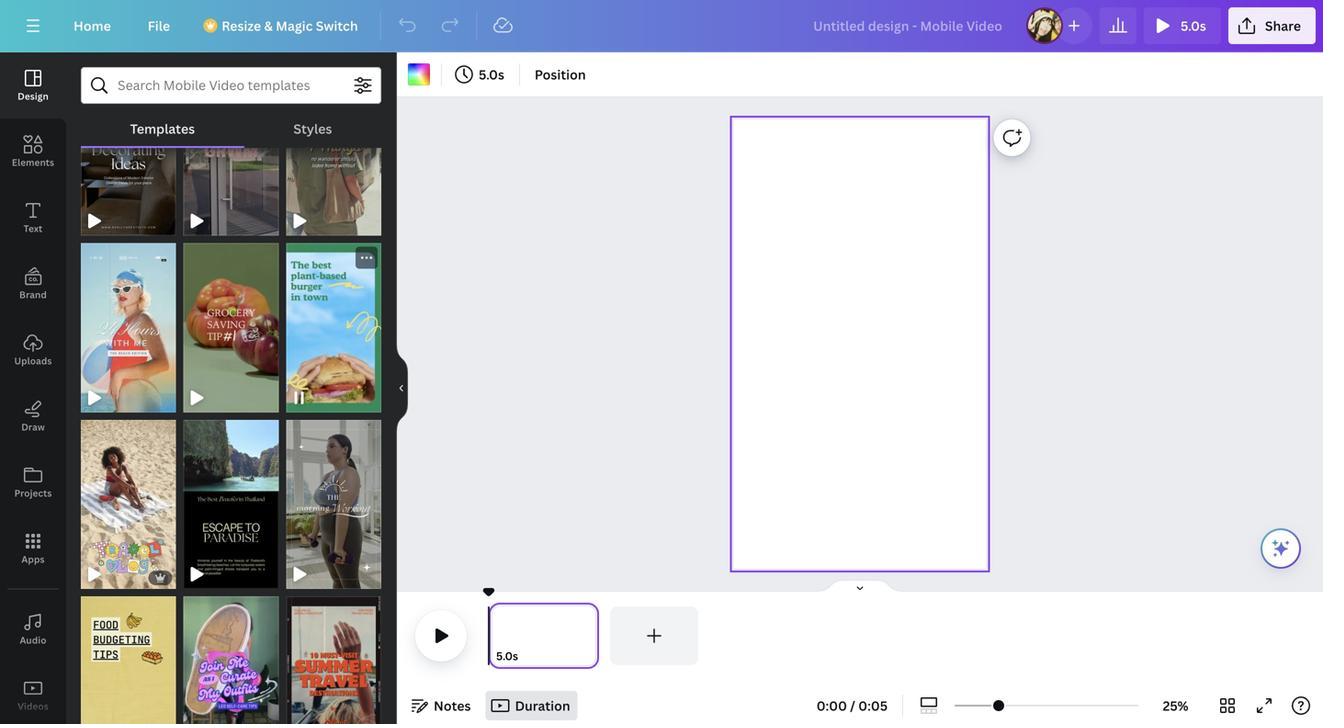Task type: locate. For each thing, give the bounding box(es) containing it.
5.0s left position
[[479, 66, 505, 83]]

0:00
[[817, 697, 848, 715]]

main menu bar
[[0, 0, 1324, 52]]

5.0s
[[1181, 17, 1207, 34], [479, 66, 505, 83], [496, 649, 519, 664]]

5.0s button
[[1145, 7, 1222, 44], [450, 60, 512, 89], [496, 647, 519, 666]]

file
[[148, 17, 170, 34]]

share
[[1266, 17, 1302, 34]]

2 vertical spatial 5.0s
[[496, 649, 519, 664]]

1 vertical spatial 5.0s button
[[450, 60, 512, 89]]

0 vertical spatial 5.0s
[[1181, 17, 1207, 34]]

25% button
[[1147, 691, 1206, 721]]

notes
[[434, 697, 471, 715]]

draw
[[21, 421, 45, 434]]

projects button
[[0, 450, 66, 516]]

5.0s button inside main menu bar
[[1145, 7, 1222, 44]]

resize & magic switch button
[[192, 7, 373, 44]]

pink modern minimalist daily vlog tiktok video group
[[184, 66, 279, 236]]

duration
[[515, 697, 571, 715]]

finance tiktok video in white black editorial chic style group
[[81, 586, 176, 725]]

5.0s left share dropdown button at right top
[[1181, 17, 1207, 34]]

trimming, end edge slider
[[583, 607, 599, 666]]

2 vertical spatial 5.0s button
[[496, 647, 519, 666]]

position
[[535, 66, 586, 83]]

magic
[[276, 17, 313, 34]]

finance tiktok video in white editorial chic style group
[[184, 232, 279, 413]]

uploads
[[14, 355, 52, 367]]

text button
[[0, 185, 66, 251]]

notes button
[[405, 691, 479, 721]]

5.0s button left page title text box
[[496, 647, 519, 666]]

duration button
[[486, 691, 578, 721]]

5.0s left page title text box
[[496, 649, 519, 664]]

5.0s button left share dropdown button at right top
[[1145, 7, 1222, 44]]

share button
[[1229, 7, 1317, 44]]

resize
[[222, 17, 261, 34]]

elements button
[[0, 119, 66, 185]]

0:05
[[859, 697, 888, 715]]

styles button
[[244, 111, 382, 146]]

hide pages image
[[816, 579, 905, 594]]

canva assistant image
[[1271, 538, 1293, 560]]

5.0s button right #ffffff icon
[[450, 60, 512, 89]]

Page title text field
[[526, 647, 534, 666]]

brand button
[[0, 251, 66, 317]]

design
[[18, 90, 49, 103]]

0:00 / 0:05
[[817, 697, 888, 715]]

design button
[[0, 52, 66, 119]]

audio
[[20, 634, 46, 647]]

0 vertical spatial 5.0s button
[[1145, 7, 1222, 44]]

Search Mobile Video templates search field
[[118, 68, 345, 103]]



Task type: vqa. For each thing, say whether or not it's contained in the screenshot.
Top level navigation element
no



Task type: describe. For each thing, give the bounding box(es) containing it.
text
[[24, 223, 43, 235]]

projects
[[14, 487, 52, 500]]

white grey diy doodles tiktok video group
[[286, 409, 382, 589]]

brand
[[19, 289, 47, 301]]

travel tiktok video in blue white vintage cinematica - light style group
[[81, 232, 176, 413]]

position button
[[528, 60, 594, 89]]

videos
[[18, 701, 49, 713]]

1 vertical spatial 5.0s
[[479, 66, 505, 83]]

black blue aesthetic dynamic travel tiktok video group
[[184, 409, 279, 589]]

travel tiktok video in yellow white black vintage cinematica - dark style group
[[286, 66, 382, 236]]

trimming, start edge slider
[[489, 607, 506, 666]]

switch
[[316, 17, 358, 34]]

fashion tiktok video in purple pink retro psychedelic style group
[[184, 586, 279, 725]]

apps
[[22, 553, 45, 566]]

red and black vintage cinematica aesthetic film frame must-visit travel destinations list tiktok video group
[[286, 586, 382, 725]]

draw button
[[0, 383, 66, 450]]

resize & magic switch
[[222, 17, 358, 34]]

hide image
[[396, 344, 408, 433]]

file button
[[133, 7, 185, 44]]

side panel tab list
[[0, 52, 66, 725]]

&
[[264, 17, 273, 34]]

styles
[[294, 120, 332, 137]]

apps button
[[0, 516, 66, 582]]

uploads button
[[0, 317, 66, 383]]

/
[[851, 697, 856, 715]]

audio button
[[0, 597, 66, 663]]

25%
[[1164, 697, 1189, 715]]

#ffffff image
[[408, 63, 430, 86]]

home
[[74, 17, 111, 34]]

templates
[[130, 120, 195, 137]]

home link
[[59, 7, 126, 44]]

elements
[[12, 156, 54, 169]]

food & restaurant promo tiktok video in green yellow blue bold nostalgia style group
[[286, 243, 382, 413]]

videos button
[[0, 663, 66, 725]]

brown minimalist interior design tiktok video group
[[81, 66, 176, 236]]

5.0s inside main menu bar
[[1181, 17, 1207, 34]]

Design title text field
[[799, 7, 1020, 44]]

colorful cute aesthetic travel vlog tiktok mobile video group
[[81, 409, 176, 589]]

templates button
[[81, 111, 244, 146]]



